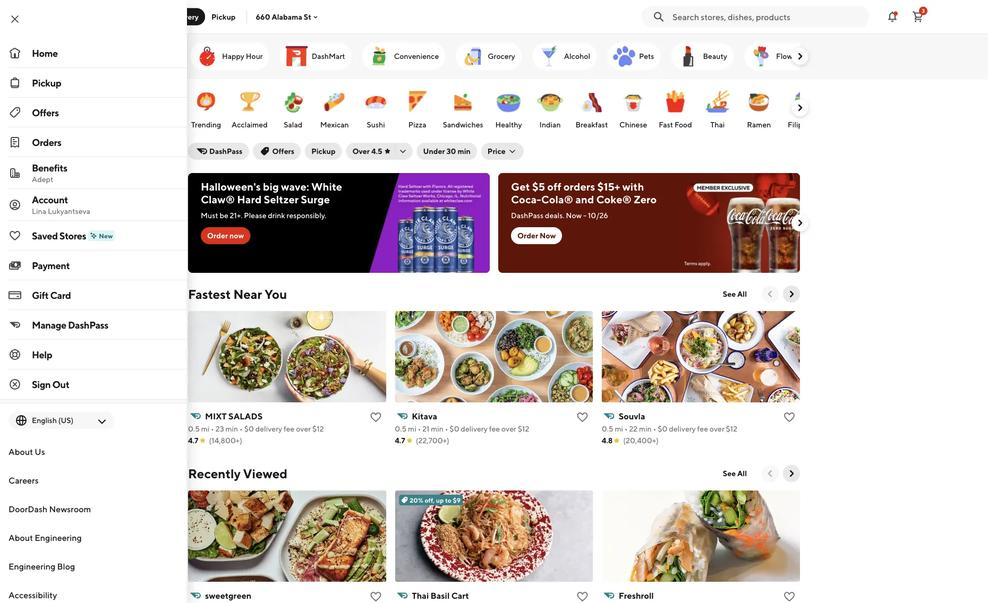 Task type: locate. For each thing, give the bounding box(es) containing it.
4.7
[[188, 437, 199, 445], [395, 437, 405, 445]]

dashpass down gift card link
[[68, 319, 108, 331]]

off,
[[425, 497, 435, 504]]

$​0 up (20,400+)
[[658, 425, 668, 434]]

1 vertical spatial see all link
[[717, 466, 754, 483]]

grocery image
[[460, 44, 486, 69]]

1 4.7 from the left
[[188, 437, 199, 445]]

2 see all from the top
[[723, 470, 747, 478]]

all for fastest near you
[[738, 290, 747, 299]]

0 horizontal spatial now
[[540, 231, 556, 240]]

1 vertical spatial dashpass
[[511, 211, 544, 220]]

2 previous button of carousel image from the top
[[765, 469, 776, 479]]

3 fee from the left
[[698, 425, 708, 434]]

0.5 left the 23
[[188, 425, 200, 434]]

1 horizontal spatial over
[[502, 425, 517, 434]]

click to add this store to your saved list image
[[370, 591, 382, 604], [783, 591, 796, 604]]

2 horizontal spatial mi
[[615, 425, 623, 434]]

$12
[[313, 425, 324, 434], [518, 425, 530, 434], [726, 425, 738, 434]]

2 about from the top
[[9, 533, 33, 543]]

20%
[[410, 497, 424, 504]]

2 horizontal spatial $12
[[726, 425, 738, 434]]

0.5 left 21
[[395, 425, 407, 434]]

orders
[[564, 181, 595, 193]]

payment
[[32, 260, 70, 271]]

thai right food
[[711, 120, 725, 129]]

0 vertical spatial see all
[[723, 290, 747, 299]]

delivery for mixt salads
[[255, 425, 282, 434]]

over 4.5 button
[[346, 143, 413, 160]]

1 vertical spatial offers
[[272, 147, 295, 156]]

thai left "basil"
[[412, 591, 429, 601]]

mi left 21
[[408, 425, 417, 434]]

3 delivery from the left
[[669, 425, 696, 434]]

1 horizontal spatial click to add this store to your saved list image
[[783, 591, 796, 604]]

4.5
[[371, 147, 382, 156]]

1 all from the top
[[738, 290, 747, 299]]

2 vertical spatial dashpass
[[68, 319, 108, 331]]

mi for souvla
[[615, 425, 623, 434]]

0 vertical spatial previous button of carousel image
[[765, 289, 776, 300]]

now left -
[[566, 211, 582, 220]]

blog
[[57, 562, 75, 572]]

0 horizontal spatial over
[[296, 425, 311, 434]]

beauty image
[[676, 44, 701, 69]]

now down deals.
[[540, 231, 556, 240]]

1 horizontal spatial mi
[[408, 425, 417, 434]]

careers
[[9, 476, 39, 486]]

3 over from the left
[[710, 425, 725, 434]]

0 horizontal spatial order
[[207, 231, 228, 240]]

1 vertical spatial previous button of carousel image
[[765, 469, 776, 479]]

2 0.5 from the left
[[395, 425, 407, 434]]

1 horizontal spatial fee
[[489, 425, 500, 434]]

halloween's
[[201, 181, 261, 193]]

orders
[[32, 137, 61, 148]]

alcohol
[[564, 52, 591, 61]]

0 horizontal spatial thai
[[412, 591, 429, 601]]

0 vertical spatial engineering
[[35, 533, 82, 543]]

2 all from the top
[[738, 470, 747, 478]]

2 horizontal spatial $​0
[[658, 425, 668, 434]]

4 • from the left
[[445, 425, 448, 434]]

0 horizontal spatial delivery
[[255, 425, 282, 434]]

1 $12 from the left
[[313, 425, 324, 434]]

min
[[458, 147, 471, 156], [226, 425, 238, 434], [431, 425, 444, 434], [639, 425, 652, 434]]

alcohol image
[[537, 44, 562, 69]]

0.5 up the 4.8
[[602, 425, 614, 434]]

you
[[265, 287, 287, 302]]

acclaimed link
[[230, 83, 270, 132]]

dashpass
[[209, 147, 243, 156], [511, 211, 544, 220], [68, 319, 108, 331]]

engineering blog link
[[0, 553, 187, 581]]

filipino
[[788, 120, 813, 129]]

2 $12 from the left
[[518, 425, 530, 434]]

0.5 for mixt salads
[[188, 425, 200, 434]]

1 horizontal spatial $​0
[[450, 425, 460, 434]]

acclaimed
[[232, 120, 268, 129]]

benefits adept
[[32, 162, 67, 184]]

0 items, open order cart image
[[912, 10, 925, 23]]

0 horizontal spatial click to add this store to your saved list image
[[370, 591, 382, 604]]

dashpass down coca- on the top right
[[511, 211, 544, 220]]

thai
[[711, 120, 725, 129], [412, 591, 429, 601]]

2 horizontal spatial over
[[710, 425, 725, 434]]

happy hour
[[222, 52, 263, 61]]

1 $​0 from the left
[[244, 425, 254, 434]]

pickup down home
[[32, 77, 61, 88]]

about left us
[[9, 447, 33, 457]]

offers down salad
[[272, 147, 295, 156]]

1 mi from the left
[[201, 425, 210, 434]]

2 horizontal spatial 0.5
[[602, 425, 614, 434]]

now
[[230, 231, 244, 240]]

1 horizontal spatial 4.7
[[395, 437, 405, 445]]

0 vertical spatial next button of carousel image
[[795, 103, 806, 113]]

• up the (22,700+)
[[445, 425, 448, 434]]

0.5 mi • 21 min • $​0 delivery fee over $12
[[395, 425, 530, 434]]

mi left the 22
[[615, 425, 623, 434]]

1 vertical spatial pickup
[[32, 77, 61, 88]]

engineering up blog
[[35, 533, 82, 543]]

2 vertical spatial next button of carousel image
[[787, 289, 797, 300]]

1 horizontal spatial offers
[[272, 147, 295, 156]]

see for fastest near you
[[723, 290, 736, 299]]

click to add this store to your saved list image for 0.5 mi • 23 min • $​0 delivery fee over $12
[[370, 411, 382, 424]]

1 0.5 from the left
[[188, 425, 200, 434]]

dashpass down trending
[[209, 147, 243, 156]]

1 see all from the top
[[723, 290, 747, 299]]

1 click to add this store to your saved list image from the left
[[370, 591, 382, 604]]

• left 21
[[418, 425, 421, 434]]

0.5 mi • 22 min • $​0 delivery fee over $12
[[602, 425, 738, 434]]

fee for mixt salads
[[284, 425, 295, 434]]

0 vertical spatial all
[[738, 290, 747, 299]]

beauty link
[[672, 43, 734, 70]]

offers inside button
[[272, 147, 295, 156]]

3 0.5 from the left
[[602, 425, 614, 434]]

1 fee from the left
[[284, 425, 295, 434]]

2 over from the left
[[502, 425, 517, 434]]

fee for souvla
[[698, 425, 708, 434]]

see all link
[[717, 286, 754, 303], [717, 466, 754, 483]]

delivery for kitava
[[461, 425, 488, 434]]

0 vertical spatial dashpass
[[209, 147, 243, 156]]

2 horizontal spatial delivery
[[669, 425, 696, 434]]

price button
[[481, 143, 524, 160]]

flowers image
[[749, 44, 774, 69]]

us
[[35, 447, 45, 457]]

1 vertical spatial thai
[[412, 591, 429, 601]]

4.7 for kitava
[[395, 437, 405, 445]]

1 vertical spatial see
[[723, 470, 736, 478]]

0 horizontal spatial $​0
[[244, 425, 254, 434]]

order left now
[[207, 231, 228, 240]]

delivery down the salads
[[255, 425, 282, 434]]

0 vertical spatial now
[[566, 211, 582, 220]]

mi
[[201, 425, 210, 434], [408, 425, 417, 434], [615, 425, 623, 434]]

0 horizontal spatial fee
[[284, 425, 295, 434]]

sign out
[[32, 379, 69, 390]]

up
[[436, 497, 444, 504]]

offers up 'orders'
[[32, 107, 59, 118]]

next button of carousel image
[[795, 103, 806, 113], [787, 469, 797, 479]]

order down coca- on the top right
[[518, 231, 538, 240]]

mixt salads
[[205, 412, 263, 422]]

2 mi from the left
[[408, 425, 417, 434]]

thai for thai
[[711, 120, 725, 129]]

2 click to add this store to your saved list image from the left
[[783, 591, 796, 604]]

about for about engineering
[[9, 533, 33, 543]]

0 vertical spatial about
[[9, 447, 33, 457]]

engineering up the accessibility
[[9, 562, 55, 572]]

see all for fastest near you
[[723, 290, 747, 299]]

under 30 min
[[423, 147, 471, 156]]

next button of carousel image
[[795, 51, 806, 62], [795, 218, 806, 229], [787, 289, 797, 300]]

mi left the 23
[[201, 425, 210, 434]]

min inside button
[[458, 147, 471, 156]]

mi for kitava
[[408, 425, 417, 434]]

$​0 for souvla
[[658, 425, 668, 434]]

sweetgreen link
[[188, 589, 387, 604]]

order
[[207, 231, 228, 240], [518, 231, 538, 240]]

1 horizontal spatial order
[[518, 231, 538, 240]]

pickup button
[[205, 8, 242, 25], [305, 143, 342, 160]]

1 see from the top
[[723, 290, 736, 299]]

lina
[[32, 207, 46, 216]]

manage dashpass
[[32, 319, 108, 331]]

sandwiches
[[443, 120, 483, 129]]

1 delivery from the left
[[255, 425, 282, 434]]

0 horizontal spatial 0.5
[[188, 425, 200, 434]]

recently
[[188, 466, 241, 482]]

1 vertical spatial pickup button
[[305, 143, 342, 160]]

0 horizontal spatial dashpass
[[68, 319, 108, 331]]

2 4.7 from the left
[[395, 437, 405, 445]]

delivery right the 22
[[669, 425, 696, 434]]

$​0 down the salads
[[244, 425, 254, 434]]

2 horizontal spatial fee
[[698, 425, 708, 434]]

min for mixt salads
[[226, 425, 238, 434]]

3 • from the left
[[418, 425, 421, 434]]

0 horizontal spatial 4.7
[[188, 437, 199, 445]]

0 vertical spatial see
[[723, 290, 736, 299]]

0 horizontal spatial mi
[[201, 425, 210, 434]]

min right 30
[[458, 147, 471, 156]]

sweetgreen
[[205, 591, 252, 601]]

dashmart link
[[280, 43, 352, 70]]

1 horizontal spatial $12
[[518, 425, 530, 434]]

off
[[548, 181, 562, 193]]

2 see all link from the top
[[717, 466, 754, 483]]

delivery button
[[164, 8, 205, 25]]

3 mi from the left
[[615, 425, 623, 434]]

1 order from the left
[[207, 231, 228, 240]]

660 alabama st
[[256, 12, 311, 21]]

cart
[[452, 591, 469, 601]]

• up (20,400+)
[[653, 425, 657, 434]]

pickup button down mexican
[[305, 143, 342, 160]]

min right 21
[[431, 425, 444, 434]]

•
[[211, 425, 214, 434], [240, 425, 243, 434], [418, 425, 421, 434], [445, 425, 448, 434], [625, 425, 628, 434], [653, 425, 657, 434]]

1 vertical spatial now
[[540, 231, 556, 240]]

freshroll link
[[602, 589, 800, 604]]

alabama
[[272, 12, 302, 21]]

pets link
[[608, 43, 661, 70]]

indian
[[540, 120, 561, 129]]

1 horizontal spatial thai
[[711, 120, 725, 129]]

1 horizontal spatial 0.5
[[395, 425, 407, 434]]

2 horizontal spatial pickup
[[312, 147, 336, 156]]

engineering
[[35, 533, 82, 543], [9, 562, 55, 572]]

2 delivery from the left
[[461, 425, 488, 434]]

convenience image
[[367, 44, 392, 69]]

min right the 23
[[226, 425, 238, 434]]

about down doordash
[[9, 533, 33, 543]]

pickup button right 'delivery'
[[205, 8, 242, 25]]

please
[[244, 211, 267, 220]]

• down the salads
[[240, 425, 243, 434]]

$​0 for kitava
[[450, 425, 460, 434]]

2 order from the left
[[518, 231, 538, 240]]

notification bell image
[[887, 10, 899, 23]]

1 vertical spatial engineering
[[9, 562, 55, 572]]

1 over from the left
[[296, 425, 311, 434]]

4.8
[[602, 437, 613, 445]]

1 vertical spatial about
[[9, 533, 33, 543]]

$​0 for mixt salads
[[244, 425, 254, 434]]

1 previous button of carousel image from the top
[[765, 289, 776, 300]]

22
[[630, 425, 638, 434]]

salad
[[284, 120, 303, 129]]

2 horizontal spatial dashpass
[[511, 211, 544, 220]]

dashpass button
[[188, 143, 249, 160]]

payment link
[[0, 251, 187, 281]]

1 horizontal spatial pickup button
[[305, 143, 342, 160]]

1 vertical spatial next button of carousel image
[[787, 469, 797, 479]]

delivery right 21
[[461, 425, 488, 434]]

pickup right 'delivery'
[[212, 12, 236, 21]]

see all link for fastest near you
[[717, 286, 754, 303]]

1 vertical spatial all
[[738, 470, 747, 478]]

now inside get $5 off orders $15+ with coca-cola® and coke® zero dashpass deals. now - 10/26
[[566, 211, 582, 220]]

breakfast
[[576, 120, 608, 129]]

pickup down mexican
[[312, 147, 336, 156]]

3 $12 from the left
[[726, 425, 738, 434]]

saved
[[32, 230, 58, 242]]

click to add this store to your saved list image
[[370, 411, 382, 424], [576, 411, 589, 424], [783, 411, 796, 424], [576, 591, 589, 604]]

4.7 left the (22,700+)
[[395, 437, 405, 445]]

• left the 23
[[211, 425, 214, 434]]

0 vertical spatial thai
[[711, 120, 725, 129]]

2 fee from the left
[[489, 425, 500, 434]]

1 about from the top
[[9, 447, 33, 457]]

1 vertical spatial see all
[[723, 470, 747, 478]]

get
[[511, 181, 530, 193]]

2 $​0 from the left
[[450, 425, 460, 434]]

1 horizontal spatial dashpass
[[209, 147, 243, 156]]

• left the 22
[[625, 425, 628, 434]]

1 horizontal spatial now
[[566, 211, 582, 220]]

alcohol link
[[532, 43, 597, 70]]

min right the 22
[[639, 425, 652, 434]]

out
[[52, 379, 69, 390]]

beauty
[[703, 52, 728, 61]]

0 vertical spatial offers
[[32, 107, 59, 118]]

offers
[[32, 107, 59, 118], [272, 147, 295, 156]]

2 see from the top
[[723, 470, 736, 478]]

help
[[32, 349, 52, 361]]

$​0 right 21
[[450, 425, 460, 434]]

1 see all link from the top
[[717, 286, 754, 303]]

careers link
[[0, 467, 187, 495]]

pickup link
[[0, 68, 187, 98]]

0 vertical spatial pickup
[[212, 12, 236, 21]]

3 $​0 from the left
[[658, 425, 668, 434]]

4.7 left (14,800+)
[[188, 437, 199, 445]]

0 horizontal spatial $12
[[313, 425, 324, 434]]

0 horizontal spatial pickup button
[[205, 8, 242, 25]]

0 vertical spatial see all link
[[717, 286, 754, 303]]

previous button of carousel image
[[765, 289, 776, 300], [765, 469, 776, 479]]

fastest near you link
[[188, 286, 287, 303]]

1 horizontal spatial delivery
[[461, 425, 488, 434]]



Task type: describe. For each thing, give the bounding box(es) containing it.
thai basil cart link
[[395, 589, 593, 604]]

previous button of carousel image for recently viewed
[[765, 469, 776, 479]]

(14,800+)
[[209, 437, 242, 445]]

trending
[[191, 120, 221, 129]]

thai for thai basil cart
[[412, 591, 429, 601]]

drink
[[268, 211, 285, 220]]

with
[[623, 181, 644, 193]]

0 vertical spatial next button of carousel image
[[795, 51, 806, 62]]

freshroll
[[619, 591, 654, 601]]

now inside button
[[540, 231, 556, 240]]

about engineering
[[9, 533, 82, 543]]

about for about us
[[9, 447, 33, 457]]

gift card link
[[0, 281, 187, 310]]

be
[[220, 211, 228, 220]]

order now button
[[201, 227, 250, 244]]

order for halloween's big wave: white claw® hard seltzer surge
[[207, 231, 228, 240]]

ramen
[[747, 120, 771, 129]]

chinese
[[620, 120, 648, 129]]

pets image
[[612, 44, 637, 69]]

order now button
[[511, 227, 562, 244]]

0 horizontal spatial pickup
[[32, 77, 61, 88]]

click to add this store to your saved list image for 0.5 mi • 22 min • $​0 delivery fee over $12
[[783, 411, 796, 424]]

see for recently viewed
[[723, 470, 736, 478]]

2 vertical spatial pickup
[[312, 147, 336, 156]]

to
[[445, 497, 452, 504]]

over for mixt salads
[[296, 425, 311, 434]]

order now
[[518, 231, 556, 240]]

pizza
[[409, 120, 427, 129]]

hard
[[237, 193, 262, 206]]

0 horizontal spatial offers
[[32, 107, 59, 118]]

cola®
[[541, 193, 574, 206]]

deals.
[[545, 211, 565, 220]]

2 • from the left
[[240, 425, 243, 434]]

sign out link
[[0, 370, 187, 400]]

manage dashpass link
[[0, 310, 187, 340]]

$12 for souvla
[[726, 425, 738, 434]]

healthy
[[496, 120, 522, 129]]

click to add this store to your saved list image for freshroll
[[783, 591, 796, 604]]

$12 for mixt salads
[[313, 425, 324, 434]]

mexican
[[320, 120, 349, 129]]

fast food
[[659, 120, 692, 129]]

about us
[[9, 447, 45, 457]]

accessibility link
[[0, 581, 187, 604]]

fast
[[659, 120, 673, 129]]

5 • from the left
[[625, 425, 628, 434]]

delivery for souvla
[[669, 425, 696, 434]]

basil
[[431, 591, 450, 601]]

1 vertical spatial next button of carousel image
[[795, 218, 806, 229]]

dashpass inside manage dashpass link
[[68, 319, 108, 331]]

click to add this store to your saved list image for 0.5 mi • 21 min • $​0 delivery fee over $12
[[576, 411, 589, 424]]

fastest near you
[[188, 287, 287, 302]]

10/26
[[588, 211, 609, 220]]

dashpass inside dashpass button
[[209, 147, 243, 156]]

thai basil cart
[[412, 591, 469, 601]]

happy hour image
[[195, 44, 220, 69]]

0.5 for souvla
[[602, 425, 614, 434]]

food
[[675, 120, 692, 129]]

about us link
[[0, 438, 187, 467]]

seltzer
[[264, 193, 299, 206]]

near
[[233, 287, 262, 302]]

4.7 for mixt salads
[[188, 437, 199, 445]]

engineering inside 'link'
[[9, 562, 55, 572]]

0.5 mi • 23 min • $​0 delivery fee over $12
[[188, 425, 324, 434]]

zero
[[634, 193, 657, 206]]

st
[[304, 12, 311, 21]]

over for kitava
[[502, 425, 517, 434]]

3 button
[[908, 6, 929, 27]]

fee for kitava
[[489, 425, 500, 434]]

card
[[50, 290, 71, 301]]

dashmart
[[312, 52, 345, 61]]

20% off, up to $9
[[410, 497, 461, 504]]

doordash newsroom link
[[0, 495, 187, 524]]

0.5 for kitava
[[395, 425, 407, 434]]

click to add this store to your saved list image for thai basil cart
[[576, 591, 589, 604]]

big
[[263, 181, 279, 193]]

see all link for recently viewed
[[717, 466, 754, 483]]

responsibly.
[[287, 211, 327, 220]]

1 horizontal spatial pickup
[[212, 12, 236, 21]]

21+.
[[230, 211, 243, 220]]

0 vertical spatial pickup button
[[205, 8, 242, 25]]

min for souvla
[[639, 425, 652, 434]]

grocery link
[[456, 43, 522, 70]]

over for souvla
[[710, 425, 725, 434]]

claw®
[[201, 193, 235, 206]]

dashpass inside get $5 off orders $15+ with coca-cola® and coke® zero dashpass deals. now - 10/26
[[511, 211, 544, 220]]

help link
[[0, 340, 187, 370]]

previous button of carousel image for fastest near you
[[765, 289, 776, 300]]

flowers link
[[745, 43, 809, 70]]

(20,400+)
[[624, 437, 659, 445]]

wave:
[[281, 181, 309, 193]]

23
[[216, 425, 224, 434]]

benefits
[[32, 162, 67, 174]]

1 • from the left
[[211, 425, 214, 434]]

surge
[[301, 193, 330, 206]]

mixt
[[205, 412, 227, 422]]

660 alabama st button
[[256, 12, 320, 21]]

offers link
[[0, 98, 187, 128]]

660
[[256, 12, 270, 21]]

stores
[[59, 230, 86, 242]]

$12 for kitava
[[518, 425, 530, 434]]

gift card
[[32, 290, 71, 301]]

lukyantseva
[[48, 207, 90, 216]]

accessibility
[[9, 591, 57, 601]]

mi for mixt salads
[[201, 425, 210, 434]]

under
[[423, 147, 445, 156]]

offers button
[[253, 143, 301, 160]]

click to add this store to your saved list image for sweetgreen
[[370, 591, 382, 604]]

trending link
[[188, 83, 224, 132]]

coke®
[[597, 193, 632, 206]]

6 • from the left
[[653, 425, 657, 434]]

doordash newsroom
[[9, 505, 91, 515]]

pets
[[639, 52, 655, 61]]

order for get $5 off orders $15+ with coca-cola® and coke® zero
[[518, 231, 538, 240]]

manage
[[32, 319, 66, 331]]

happy
[[222, 52, 244, 61]]

close image
[[9, 13, 21, 26]]

all for recently viewed
[[738, 470, 747, 478]]

see all for recently viewed
[[723, 470, 747, 478]]

under 30 min button
[[417, 143, 477, 160]]

halloween's big wave: white claw® hard seltzer surge must be 21+. please drink responsibly.
[[201, 181, 342, 220]]

min for kitava
[[431, 425, 444, 434]]

home link
[[0, 38, 187, 68]]

doordash
[[9, 505, 47, 515]]

account
[[32, 194, 68, 205]]

engineering blog
[[9, 562, 75, 572]]

dashmart image
[[284, 44, 310, 69]]

recently viewed link
[[188, 466, 288, 483]]

sign
[[32, 379, 51, 390]]



Task type: vqa. For each thing, say whether or not it's contained in the screenshot.
Your at the top right of page
no



